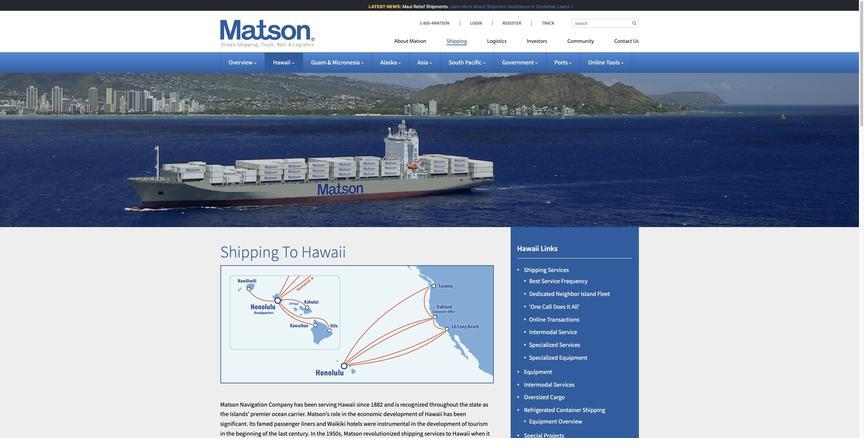 Task type: vqa. For each thing, say whether or not it's contained in the screenshot.
the leftmost fcl
no



Task type: describe. For each thing, give the bounding box(es) containing it.
to
[[282, 242, 298, 262]]

revolutionized
[[364, 430, 400, 438]]

2 horizontal spatial in
[[411, 420, 416, 428]]

specialized equipment
[[529, 354, 588, 362]]

0 horizontal spatial container
[[535, 4, 555, 9]]

the right "in"
[[317, 430, 325, 438]]

guam
[[311, 58, 327, 66]]

to
[[446, 430, 452, 438]]

hawaii inside the hawaii links section
[[518, 244, 540, 253]]

seattle image
[[395, 248, 471, 324]]

hawaii link
[[273, 58, 295, 66]]

top menu navigation
[[395, 35, 639, 49]]

matson containership arriving honolulu, hawaii with containers. image
[[0, 62, 860, 227]]

1 horizontal spatial has
[[444, 411, 453, 418]]

1-800-4matson
[[420, 20, 450, 26]]

Search search field
[[572, 19, 639, 28]]

throughout
[[430, 401, 459, 409]]

specialized for specialized equipment
[[529, 354, 558, 362]]

shipping for shipping to hawaii
[[220, 242, 279, 262]]

links
[[541, 244, 558, 253]]

premier
[[251, 411, 271, 418]]

online for online transactions
[[529, 316, 546, 324]]

investors link
[[517, 35, 558, 49]]

specialized services
[[529, 341, 581, 349]]

specialized for specialized services
[[529, 341, 558, 349]]

refrigerated container shipping
[[524, 406, 606, 414]]

track link
[[532, 20, 555, 26]]

government
[[503, 58, 534, 66]]

4matson
[[432, 20, 450, 26]]

shipping for shipping services
[[524, 266, 547, 274]]

2 horizontal spatial of
[[462, 420, 467, 428]]

learn more about shipment assistance or container loans > link
[[448, 4, 572, 9]]

ocean
[[272, 411, 287, 418]]

were
[[364, 420, 376, 428]]

tourism
[[468, 420, 488, 428]]

specialized services link
[[529, 341, 581, 349]]

all'
[[572, 303, 580, 311]]

dedicated neighbor island fleet link
[[529, 290, 610, 298]]

search image
[[633, 21, 637, 25]]

shipment
[[486, 4, 505, 9]]

news:
[[385, 4, 400, 9]]

hawaii down throughout
[[425, 411, 443, 418]]

0 vertical spatial been
[[305, 401, 317, 409]]

1 horizontal spatial matson
[[344, 430, 363, 438]]

ports link
[[555, 58, 572, 66]]

or
[[530, 4, 534, 9]]

overview inside the hawaii links section
[[559, 418, 583, 426]]

contact us link
[[605, 35, 639, 49]]

community
[[568, 39, 595, 44]]

guam & micronesia
[[311, 58, 360, 66]]

call
[[543, 303, 552, 311]]

significant.
[[220, 420, 248, 428]]

liners
[[301, 420, 315, 428]]

cargo
[[551, 394, 565, 401]]

service for intermodal
[[559, 328, 578, 336]]

the left last
[[269, 430, 277, 438]]

>
[[569, 4, 572, 9]]

container inside the hawaii links section
[[557, 406, 582, 414]]

learn
[[448, 4, 459, 9]]

the up shipping
[[417, 420, 426, 428]]

about matson
[[395, 39, 427, 44]]

services
[[425, 430, 445, 438]]

in
[[311, 430, 316, 438]]

state
[[470, 401, 482, 409]]

matson_map_hawaii.jpg image
[[220, 265, 494, 384]]

assistance
[[506, 4, 528, 9]]

hawaii down blue matson logo with ocean, shipping, truck, rail and logistics written beneath it.
[[273, 58, 291, 66]]

kawaihae image
[[278, 288, 354, 364]]

south pacific link
[[449, 58, 486, 66]]

0 horizontal spatial has
[[294, 401, 303, 409]]

equipment overview
[[529, 418, 583, 426]]

oversized cargo
[[524, 394, 565, 401]]

shipping link
[[437, 35, 477, 49]]

alaska
[[381, 58, 397, 66]]

passenger
[[274, 420, 300, 428]]

the up the hotels
[[348, 411, 356, 418]]

intermodal service link
[[529, 328, 578, 336]]

0 vertical spatial equipment
[[560, 354, 588, 362]]

matson inside top menu navigation
[[410, 39, 427, 44]]

alaska link
[[381, 58, 401, 66]]

best
[[529, 277, 541, 285]]

login
[[471, 20, 482, 26]]

serving
[[318, 401, 337, 409]]

equipment link
[[524, 368, 553, 376]]

south pacific
[[449, 58, 482, 66]]

us
[[634, 39, 639, 44]]

does
[[553, 303, 566, 311]]

refrigerated container shipping link
[[524, 406, 606, 414]]

micronesia
[[333, 58, 360, 66]]

century.
[[289, 430, 310, 438]]

the left state
[[460, 401, 468, 409]]

transactions
[[547, 316, 580, 324]]

economic
[[358, 411, 383, 418]]

0 vertical spatial development
[[384, 411, 418, 418]]

oversized
[[524, 394, 549, 401]]

services for specialized services
[[560, 341, 581, 349]]

latest
[[367, 4, 384, 9]]



Task type: locate. For each thing, give the bounding box(es) containing it.
service down shipping services link at right
[[542, 277, 560, 285]]

1 horizontal spatial of
[[419, 411, 424, 418]]

services up best service frequency "link"
[[548, 266, 569, 274]]

0 horizontal spatial of
[[263, 430, 268, 438]]

0 vertical spatial online
[[589, 58, 606, 66]]

online for online tools
[[589, 58, 606, 66]]

it
[[567, 303, 571, 311]]

1 vertical spatial matson
[[220, 401, 239, 409]]

in up shipping
[[411, 420, 416, 428]]

None search field
[[572, 19, 639, 28]]

1 horizontal spatial online
[[589, 58, 606, 66]]

matson down 1-
[[410, 39, 427, 44]]

1 specialized from the top
[[529, 341, 558, 349]]

1 horizontal spatial been
[[454, 411, 467, 418]]

0 vertical spatial specialized
[[529, 341, 558, 349]]

0 vertical spatial has
[[294, 401, 303, 409]]

0 vertical spatial services
[[548, 266, 569, 274]]

2 vertical spatial matson
[[344, 430, 363, 438]]

0 vertical spatial service
[[542, 277, 560, 285]]

0 horizontal spatial matson
[[220, 401, 239, 409]]

container right or
[[535, 4, 555, 9]]

beginning
[[236, 430, 261, 438]]

equipment overview link
[[529, 418, 583, 426]]

has up carrier.
[[294, 401, 303, 409]]

been down throughout
[[454, 411, 467, 418]]

register link
[[493, 20, 532, 26]]

is
[[395, 401, 399, 409]]

neighbor
[[556, 290, 580, 298]]

frequency
[[562, 277, 588, 285]]

0 vertical spatial container
[[535, 4, 555, 9]]

shipping
[[447, 39, 467, 44], [220, 242, 279, 262], [524, 266, 547, 274], [583, 406, 606, 414]]

online left tools
[[589, 58, 606, 66]]

0 vertical spatial of
[[419, 411, 424, 418]]

2 vertical spatial in
[[220, 430, 225, 438]]

hawaii right to at the bottom left
[[302, 242, 346, 262]]

0 horizontal spatial overview
[[229, 58, 253, 66]]

been up matson's
[[305, 401, 317, 409]]

1-
[[420, 20, 424, 26]]

its
[[250, 420, 256, 428]]

of down "recognized"
[[419, 411, 424, 418]]

south
[[449, 58, 464, 66]]

1 vertical spatial service
[[559, 328, 578, 336]]

famed
[[257, 420, 273, 428]]

1950s,
[[327, 430, 343, 438]]

equipment up intermodal services link
[[524, 368, 553, 376]]

tools
[[607, 58, 620, 66]]

instrumental
[[378, 420, 410, 428]]

1 vertical spatial overview
[[559, 418, 583, 426]]

'one call does it all'
[[529, 303, 580, 311]]

asia link
[[418, 58, 432, 66]]

1 horizontal spatial about
[[472, 4, 484, 9]]

long beach image
[[409, 291, 485, 367]]

hawaii links section
[[502, 227, 648, 438]]

and left is at the left of the page
[[384, 401, 394, 409]]

matson down the hotels
[[344, 430, 363, 438]]

service down transactions
[[559, 328, 578, 336]]

best service frequency
[[529, 277, 588, 285]]

last
[[279, 430, 288, 438]]

contact
[[615, 39, 633, 44]]

logistics
[[488, 39, 507, 44]]

company
[[269, 401, 293, 409]]

about inside top menu navigation
[[395, 39, 409, 44]]

track
[[542, 20, 555, 26]]

role
[[331, 411, 341, 418]]

of left tourism
[[462, 420, 467, 428]]

shipping
[[402, 430, 424, 438]]

0 horizontal spatial development
[[384, 411, 418, 418]]

shipping services
[[524, 266, 569, 274]]

asia
[[418, 58, 428, 66]]

more
[[460, 4, 471, 9]]

about right more at the top right
[[472, 4, 484, 9]]

0 horizontal spatial online
[[529, 316, 546, 324]]

1 horizontal spatial and
[[384, 401, 394, 409]]

1 vertical spatial has
[[444, 411, 453, 418]]

carrier.
[[288, 411, 306, 418]]

0 vertical spatial matson
[[410, 39, 427, 44]]

container down cargo
[[557, 406, 582, 414]]

as
[[483, 401, 489, 409]]

2 vertical spatial of
[[263, 430, 268, 438]]

about up alaska link
[[395, 39, 409, 44]]

0 vertical spatial intermodal
[[529, 328, 558, 336]]

1 vertical spatial in
[[411, 420, 416, 428]]

0 horizontal spatial been
[[305, 401, 317, 409]]

recognized
[[401, 401, 428, 409]]

online
[[589, 58, 606, 66], [529, 316, 546, 324]]

1 vertical spatial services
[[560, 341, 581, 349]]

about matson link
[[395, 35, 437, 49]]

refrigerated
[[524, 406, 556, 414]]

overview link
[[229, 58, 257, 66]]

shipping services link
[[524, 266, 569, 274]]

overview
[[229, 58, 253, 66], [559, 418, 583, 426]]

login link
[[460, 20, 493, 26]]

intermodal down 'equipment' link
[[524, 381, 553, 389]]

latest news: maui relief shipments learn more about shipment assistance or container loans >
[[367, 4, 572, 9]]

online tools link
[[589, 58, 624, 66]]

been
[[305, 401, 317, 409], [454, 411, 467, 418]]

has down throughout
[[444, 411, 453, 418]]

the down significant.
[[226, 430, 235, 438]]

1 vertical spatial development
[[427, 420, 461, 428]]

1 vertical spatial been
[[454, 411, 467, 418]]

intermodal for intermodal service
[[529, 328, 558, 336]]

specialized down intermodal service link
[[529, 341, 558, 349]]

0 vertical spatial in
[[342, 411, 347, 418]]

services for intermodal services
[[554, 381, 575, 389]]

oakland image
[[397, 280, 473, 356]]

since
[[357, 401, 370, 409]]

equipment for equipment overview
[[529, 418, 558, 426]]

maui
[[401, 4, 411, 9]]

shipping for shipping
[[447, 39, 467, 44]]

development up to
[[427, 420, 461, 428]]

islands'
[[230, 411, 249, 418]]

1-800-4matson link
[[420, 20, 460, 26]]

0 horizontal spatial in
[[220, 430, 225, 438]]

online down 'one
[[529, 316, 546, 324]]

services up specialized equipment link
[[560, 341, 581, 349]]

shipping inside top menu navigation
[[447, 39, 467, 44]]

online inside the hawaii links section
[[529, 316, 546, 324]]

0 horizontal spatial and
[[317, 420, 326, 428]]

equipment down refrigerated
[[529, 418, 558, 426]]

&
[[328, 58, 331, 66]]

1 vertical spatial about
[[395, 39, 409, 44]]

hawaii left links
[[518, 244, 540, 253]]

intermodal services
[[524, 381, 575, 389]]

2 specialized from the top
[[529, 354, 558, 362]]

1 vertical spatial container
[[557, 406, 582, 414]]

oversized cargo link
[[524, 394, 565, 401]]

logistics link
[[477, 35, 517, 49]]

services up cargo
[[554, 381, 575, 389]]

dedicated
[[529, 290, 555, 298]]

1882
[[371, 401, 383, 409]]

2 vertical spatial equipment
[[529, 418, 558, 426]]

specialized up 'equipment' link
[[529, 354, 558, 362]]

intermodal for intermodal services
[[524, 381, 553, 389]]

contact us
[[615, 39, 639, 44]]

0 vertical spatial and
[[384, 401, 394, 409]]

island
[[581, 290, 597, 298]]

matson up islands'
[[220, 401, 239, 409]]

1 horizontal spatial development
[[427, 420, 461, 428]]

of down famed
[[263, 430, 268, 438]]

1 horizontal spatial container
[[557, 406, 582, 414]]

hawaii up the role
[[338, 401, 356, 409]]

government link
[[503, 58, 538, 66]]

service for best
[[542, 277, 560, 285]]

of
[[419, 411, 424, 418], [462, 420, 467, 428], [263, 430, 268, 438]]

in
[[342, 411, 347, 418], [411, 420, 416, 428], [220, 430, 225, 438]]

register
[[503, 20, 522, 26]]

relief
[[412, 4, 424, 9]]

1 horizontal spatial in
[[342, 411, 347, 418]]

0 vertical spatial overview
[[229, 58, 253, 66]]

ports
[[555, 58, 568, 66]]

matson navigation company has been serving hawaii since 1882 and is recognized throughout the state as the islands' premier ocean carrier. matson's role in the economic development of hawaii has been significant. its famed passenger liners and waikiki hotels were instrumental in the development of tourism in the beginning of the last century. in the 1950s, matson revolutionized shipping services to hawaii when
[[220, 401, 490, 438]]

honolulu image
[[240, 263, 316, 339], [306, 328, 382, 404]]

fleet
[[598, 290, 610, 298]]

services for shipping services
[[548, 266, 569, 274]]

shipments
[[425, 4, 447, 9]]

specialized equipment link
[[529, 354, 588, 362]]

in right the role
[[342, 411, 347, 418]]

hawaii right to
[[453, 430, 470, 438]]

hawaii
[[273, 58, 291, 66], [302, 242, 346, 262], [518, 244, 540, 253], [338, 401, 356, 409], [425, 411, 443, 418], [453, 430, 470, 438]]

equipment down specialized services link
[[560, 354, 588, 362]]

2 vertical spatial services
[[554, 381, 575, 389]]

has
[[294, 401, 303, 409], [444, 411, 453, 418]]

1 vertical spatial intermodal
[[524, 381, 553, 389]]

1 vertical spatial equipment
[[524, 368, 553, 376]]

1 vertical spatial and
[[317, 420, 326, 428]]

hotels
[[347, 420, 363, 428]]

development down is at the left of the page
[[384, 411, 418, 418]]

nawiliwili image
[[212, 251, 288, 327]]

hilo image
[[292, 293, 368, 369]]

and down matson's
[[317, 420, 326, 428]]

investors
[[527, 39, 548, 44]]

the
[[460, 401, 468, 409], [220, 411, 229, 418], [348, 411, 356, 418], [417, 420, 426, 428], [226, 430, 235, 438], [269, 430, 277, 438], [317, 430, 325, 438]]

loans
[[556, 4, 568, 9]]

1 vertical spatial online
[[529, 316, 546, 324]]

0 horizontal spatial about
[[395, 39, 409, 44]]

1 vertical spatial of
[[462, 420, 467, 428]]

best service frequency link
[[529, 277, 588, 285]]

equipment for 'equipment' link
[[524, 368, 553, 376]]

0 vertical spatial about
[[472, 4, 484, 9]]

intermodal down online transactions
[[529, 328, 558, 336]]

2 horizontal spatial matson
[[410, 39, 427, 44]]

blue matson logo with ocean, shipping, truck, rail and logistics written beneath it. image
[[220, 20, 315, 48]]

1 vertical spatial specialized
[[529, 354, 558, 362]]

the up significant.
[[220, 411, 229, 418]]

kahului image
[[270, 271, 346, 347]]

1 horizontal spatial overview
[[559, 418, 583, 426]]

in down significant.
[[220, 430, 225, 438]]

online transactions link
[[529, 316, 580, 324]]



